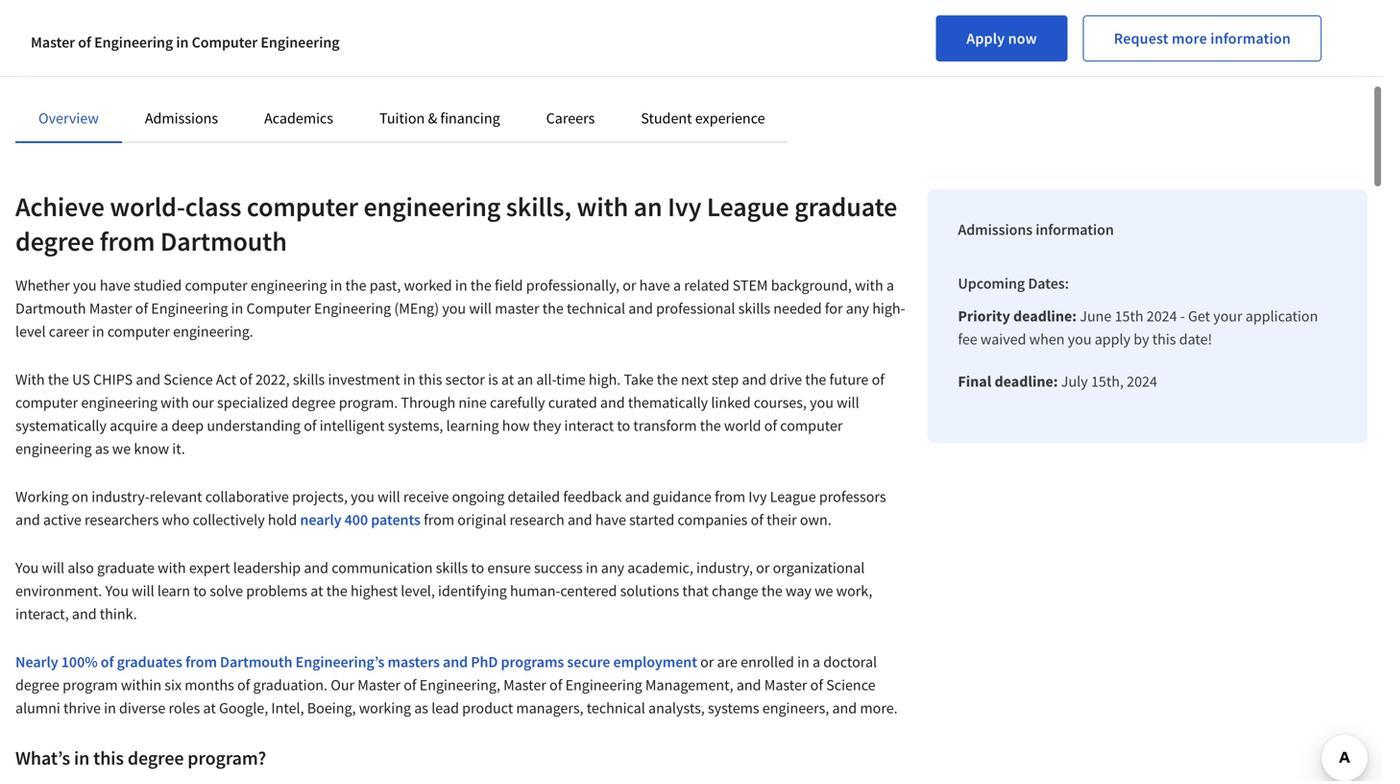 Task type: locate. For each thing, give the bounding box(es) containing it.
now
[[1009, 29, 1038, 48]]

identifying
[[438, 581, 507, 601]]

and inside whether you have studied computer engineering in the past, worked in the field professionally, or have a related stem background, with a dartmouth master of engineering in computer engineering (meng) you will master the technical and professional skills needed for any high- level career in computer engineering.
[[629, 299, 653, 318]]

1 vertical spatial to
[[471, 558, 485, 578]]

with inside 'you will also graduate with expert leadership and communication skills to ensure success in any academic, industry, or organizational environment. you will learn to solve problems at the highest level, identifying human-centered solutions that change the way we work, interact, and think.'
[[158, 558, 186, 578]]

hold
[[268, 510, 297, 530]]

master up engineers, on the right
[[765, 676, 808, 695]]

months
[[185, 676, 234, 695]]

2 horizontal spatial skills
[[739, 299, 771, 318]]

in up admissions link
[[176, 33, 189, 52]]

when
[[1030, 330, 1065, 349]]

and down high.
[[601, 393, 625, 412]]

1 vertical spatial deadline:
[[995, 372, 1059, 391]]

degree up alumni
[[15, 676, 60, 695]]

our
[[331, 676, 355, 695]]

2 horizontal spatial or
[[756, 558, 770, 578]]

field
[[495, 276, 523, 295]]

master up chips on the top left of the page
[[89, 299, 132, 318]]

0 vertical spatial you
[[15, 558, 39, 578]]

engineering inside achieve world-class computer engineering skills, with an ivy league graduate degree from dartmouth
[[364, 190, 501, 223]]

will inside with the us chips and science act of 2022, skills investment in this sector is at an all-time high. take the next step and drive the future of computer engineering with our specialized degree program. through nine carefully curated and thematically linked courses, you will systematically acquire a deep understanding of intelligent systems, learning how they interact to transform the world of computer engineering as we know it.
[[837, 393, 860, 412]]

of right future
[[872, 370, 885, 389]]

2 horizontal spatial at
[[502, 370, 514, 389]]

league up the their
[[770, 487, 817, 506]]

1 horizontal spatial skills
[[436, 558, 468, 578]]

1 vertical spatial technical
[[587, 699, 646, 718]]

or inside 'you will also graduate with expert leadership and communication skills to ensure success in any academic, industry, or organizational environment. you will learn to solve problems at the highest level, identifying human-centered solutions that change the way we work, interact, and think.'
[[756, 558, 770, 578]]

1 vertical spatial science
[[827, 676, 876, 695]]

in up centered on the left bottom
[[586, 558, 598, 578]]

0 vertical spatial computer
[[192, 33, 258, 52]]

you down "worked"
[[442, 299, 466, 318]]

final
[[958, 372, 992, 391]]

deadline: for final
[[995, 372, 1059, 391]]

this right by
[[1153, 330, 1177, 349]]

graduate inside achieve world-class computer engineering skills, with an ivy league graduate degree from dartmouth
[[795, 190, 898, 223]]

15th
[[1115, 307, 1144, 326]]

of inside whether you have studied computer engineering in the past, worked in the field professionally, or have a related stem background, with a dartmouth master of engineering in computer engineering (meng) you will master the technical and professional skills needed for any high- level career in computer engineering.
[[135, 299, 148, 318]]

dartmouth down whether on the top left of the page
[[15, 299, 86, 318]]

at right is
[[502, 370, 514, 389]]

to down expert
[[193, 581, 207, 601]]

any right for
[[846, 299, 870, 318]]

0 vertical spatial science
[[164, 370, 213, 389]]

with
[[15, 370, 45, 389]]

will left master
[[469, 299, 492, 318]]

any up centered on the left bottom
[[601, 558, 625, 578]]

0 horizontal spatial science
[[164, 370, 213, 389]]

we inside with the us chips and science act of 2022, skills investment in this sector is at an all-time high. take the next step and drive the future of computer engineering with our specialized degree program. through nine carefully curated and thematically linked courses, you will systematically acquire a deep understanding of intelligent systems, learning how they interact to transform the world of computer engineering as we know it.
[[112, 439, 131, 458]]

at right problems
[[311, 581, 323, 601]]

skills
[[739, 299, 771, 318], [293, 370, 325, 389], [436, 558, 468, 578]]

at
[[502, 370, 514, 389], [311, 581, 323, 601], [203, 699, 216, 718]]

program
[[63, 676, 118, 695]]

of down the courses,
[[765, 416, 778, 435]]

ongoing
[[452, 487, 505, 506]]

you up the nearly 400 patents link
[[351, 487, 375, 506]]

0 vertical spatial this
[[1153, 330, 1177, 349]]

0 vertical spatial graduate
[[795, 190, 898, 223]]

from down world-
[[100, 224, 155, 258]]

league up stem
[[707, 190, 790, 223]]

studied
[[134, 276, 182, 295]]

0 vertical spatial as
[[95, 439, 109, 458]]

1 vertical spatial ivy
[[749, 487, 767, 506]]

time
[[557, 370, 586, 389]]

to right interact
[[617, 416, 631, 435]]

1 vertical spatial league
[[770, 487, 817, 506]]

final deadline: july 15th, 2024
[[958, 372, 1158, 391]]

you inside with the us chips and science act of 2022, skills investment in this sector is at an all-time high. take the next step and drive the future of computer engineering with our specialized degree program. through nine carefully curated and thematically linked courses, you will systematically acquire a deep understanding of intelligent systems, learning how they interact to transform the world of computer engineering as we know it.
[[810, 393, 834, 412]]

1 horizontal spatial this
[[419, 370, 443, 389]]

at inside 'you will also graduate with expert leadership and communication skills to ensure success in any academic, industry, or organizational environment. you will learn to solve problems at the highest level, identifying human-centered solutions that change the way we work, interact, and think.'
[[311, 581, 323, 601]]

dartmouth inside whether you have studied computer engineering in the past, worked in the field professionally, or have a related stem background, with a dartmouth master of engineering in computer engineering (meng) you will master the technical and professional skills needed for any high- level career in computer engineering.
[[15, 299, 86, 318]]

the down linked
[[700, 416, 722, 435]]

skills inside whether you have studied computer engineering in the past, worked in the field professionally, or have a related stem background, with a dartmouth master of engineering in computer engineering (meng) you will master the technical and professional skills needed for any high- level career in computer engineering.
[[739, 299, 771, 318]]

engineering inside whether you have studied computer engineering in the past, worked in the field professionally, or have a related stem background, with a dartmouth master of engineering in computer engineering (meng) you will master the technical and professional skills needed for any high- level career in computer engineering.
[[251, 276, 327, 295]]

1 vertical spatial information
[[1036, 220, 1115, 239]]

master
[[31, 33, 75, 52], [89, 299, 132, 318], [358, 676, 401, 695], [504, 676, 547, 695], [765, 676, 808, 695]]

degree up intelligent
[[292, 393, 336, 412]]

computer up admissions link
[[192, 33, 258, 52]]

100%
[[61, 653, 98, 672]]

tuition
[[380, 109, 425, 128]]

we down organizational
[[815, 581, 834, 601]]

1 vertical spatial computer
[[247, 299, 311, 318]]

whether
[[15, 276, 70, 295]]

1 vertical spatial graduate
[[97, 558, 155, 578]]

2024
[[1147, 307, 1178, 326], [1127, 372, 1158, 391]]

roles
[[169, 699, 200, 718]]

engineering down secure
[[566, 676, 643, 695]]

or inside whether you have studied computer engineering in the past, worked in the field professionally, or have a related stem background, with a dartmouth master of engineering in computer engineering (meng) you will master the technical and professional skills needed for any high- level career in computer engineering.
[[623, 276, 637, 295]]

and
[[629, 299, 653, 318], [136, 370, 161, 389], [742, 370, 767, 389], [601, 393, 625, 412], [625, 487, 650, 506], [15, 510, 40, 530], [568, 510, 593, 530], [304, 558, 329, 578], [72, 605, 97, 624], [443, 653, 468, 672], [737, 676, 762, 695], [833, 699, 857, 718]]

2 vertical spatial at
[[203, 699, 216, 718]]

0 vertical spatial technical
[[567, 299, 626, 318]]

0 vertical spatial ivy
[[668, 190, 702, 223]]

at inside with the us chips and science act of 2022, skills investment in this sector is at an all-time high. take the next step and drive the future of computer engineering with our specialized degree program. through nine carefully curated and thematically linked courses, you will systematically acquire a deep understanding of intelligent systems, learning how they interact to transform the world of computer engineering as we know it.
[[502, 370, 514, 389]]

you up 'think.'
[[105, 581, 129, 601]]

0 vertical spatial we
[[112, 439, 131, 458]]

2 vertical spatial or
[[701, 653, 714, 672]]

organizational
[[773, 558, 865, 578]]

0 horizontal spatial have
[[100, 276, 131, 295]]

upcoming dates:
[[958, 274, 1070, 293]]

career
[[49, 322, 89, 341]]

0 horizontal spatial any
[[601, 558, 625, 578]]

skills right 2022,
[[293, 370, 325, 389]]

deadline: up when
[[1014, 307, 1077, 326]]

in right "worked"
[[455, 276, 468, 295]]

apply
[[967, 29, 1006, 48]]

an left the all-
[[517, 370, 534, 389]]

masters
[[388, 653, 440, 672]]

1 horizontal spatial we
[[815, 581, 834, 601]]

1 horizontal spatial science
[[827, 676, 876, 695]]

have down 'feedback'
[[596, 510, 627, 530]]

will inside 'working on industry-relevant collaborative projects, you will receive ongoing detailed feedback and guidance from ivy league professors and active researchers who collectively hold'
[[378, 487, 400, 506]]

2 horizontal spatial have
[[640, 276, 671, 295]]

0 vertical spatial to
[[617, 416, 631, 435]]

1 vertical spatial this
[[419, 370, 443, 389]]

0 vertical spatial information
[[1211, 29, 1292, 48]]

request
[[1115, 29, 1169, 48]]

0 horizontal spatial admissions
[[145, 109, 218, 128]]

and right chips on the top left of the page
[[136, 370, 161, 389]]

as down "systematically"
[[95, 439, 109, 458]]

in
[[176, 33, 189, 52], [330, 276, 342, 295], [455, 276, 468, 295], [231, 299, 243, 318], [92, 322, 104, 341], [403, 370, 416, 389], [586, 558, 598, 578], [798, 653, 810, 672], [104, 699, 116, 718], [74, 746, 90, 770]]

our
[[192, 393, 214, 412]]

1 horizontal spatial ivy
[[749, 487, 767, 506]]

of up managers,
[[550, 676, 563, 695]]

will up environment.
[[42, 558, 65, 578]]

specialized
[[217, 393, 289, 412]]

graduate
[[795, 190, 898, 223], [97, 558, 155, 578]]

computer up engineering.
[[247, 299, 311, 318]]

0 horizontal spatial at
[[203, 699, 216, 718]]

collaborative
[[205, 487, 289, 506]]

admissions for admissions
[[145, 109, 218, 128]]

science
[[164, 370, 213, 389], [827, 676, 876, 695]]

1 horizontal spatial at
[[311, 581, 323, 601]]

will down future
[[837, 393, 860, 412]]

you up environment.
[[15, 558, 39, 578]]

from up companies
[[715, 487, 746, 506]]

science up our
[[164, 370, 213, 389]]

technical down professionally,
[[567, 299, 626, 318]]

drive
[[770, 370, 803, 389]]

1 vertical spatial skills
[[293, 370, 325, 389]]

any inside 'you will also graduate with expert leadership and communication skills to ensure success in any academic, industry, or organizational environment. you will learn to solve problems at the highest level, identifying human-centered solutions that change the way we work, interact, and think.'
[[601, 558, 625, 578]]

of down masters
[[404, 676, 417, 695]]

computer down academics link
[[247, 190, 358, 223]]

with inside with the us chips and science act of 2022, skills investment in this sector is at an all-time high. take the next step and drive the future of computer engineering with our specialized degree program. through nine carefully curated and thematically linked courses, you will systematically acquire a deep understanding of intelligent systems, learning how they interact to transform the world of computer engineering as we know it.
[[161, 393, 189, 412]]

0 horizontal spatial or
[[623, 276, 637, 295]]

admissions up upcoming
[[958, 220, 1033, 239]]

have up professional
[[640, 276, 671, 295]]

1 horizontal spatial you
[[105, 581, 129, 601]]

1 vertical spatial any
[[601, 558, 625, 578]]

2 vertical spatial dartmouth
[[220, 653, 293, 672]]

2024 right 15th,
[[1127, 372, 1158, 391]]

at inside or are enrolled in a doctoral degree program within six months of graduation. our master of engineering, master of engineering management, and master of science alumni thrive in diverse roles at google, intel, boeing, working as lead product managers, technical analysts, systems engineers, and more.
[[203, 699, 216, 718]]

1 vertical spatial as
[[414, 699, 429, 718]]

1 horizontal spatial have
[[596, 510, 627, 530]]

whether you have studied computer engineering in the past, worked in the field professionally, or have a related stem background, with a dartmouth master of engineering in computer engineering (meng) you will master the technical and professional skills needed for any high- level career in computer engineering.
[[15, 276, 906, 341]]

technical inside whether you have studied computer engineering in the past, worked in the field professionally, or have a related stem background, with a dartmouth master of engineering in computer engineering (meng) you will master the technical and professional skills needed for any high- level career in computer engineering.
[[567, 299, 626, 318]]

you down future
[[810, 393, 834, 412]]

2 vertical spatial to
[[193, 581, 207, 601]]

to up identifying at the left bottom of the page
[[471, 558, 485, 578]]

skills inside with the us chips and science act of 2022, skills investment in this sector is at an all-time high. take the next step and drive the future of computer engineering with our specialized degree program. through nine carefully curated and thematically linked courses, you will systematically acquire a deep understanding of intelligent systems, learning how they interact to transform the world of computer engineering as we know it.
[[293, 370, 325, 389]]

1 vertical spatial an
[[517, 370, 534, 389]]

or up change
[[756, 558, 770, 578]]

graduate up background,
[[795, 190, 898, 223]]

with right skills,
[[577, 190, 629, 223]]

from inside 'working on industry-relevant collaborative projects, you will receive ongoing detailed feedback and guidance from ivy league professors and active researchers who collectively hold'
[[715, 487, 746, 506]]

1 horizontal spatial as
[[414, 699, 429, 718]]

2 horizontal spatial this
[[1153, 330, 1177, 349]]

working
[[359, 699, 411, 718]]

with up deep
[[161, 393, 189, 412]]

0 vertical spatial dartmouth
[[160, 224, 287, 258]]

engineers,
[[763, 699, 830, 718]]

analysts,
[[649, 699, 705, 718]]

academics
[[264, 109, 334, 128]]

centered
[[561, 581, 617, 601]]

technical down secure
[[587, 699, 646, 718]]

graduate right also
[[97, 558, 155, 578]]

deadline:
[[1014, 307, 1077, 326], [995, 372, 1059, 391]]

engineering inside or are enrolled in a doctoral degree program within six months of graduation. our master of engineering, master of engineering management, and master of science alumni thrive in diverse roles at google, intel, boeing, working as lead product managers, technical analysts, systems engineers, and more.
[[566, 676, 643, 695]]

0 vertical spatial or
[[623, 276, 637, 295]]

an inside with the us chips and science act of 2022, skills investment in this sector is at an all-time high. take the next step and drive the future of computer engineering with our specialized degree program. through nine carefully curated and thematically linked courses, you will systematically acquire a deep understanding of intelligent systems, learning how they interact to transform the world of computer engineering as we know it.
[[517, 370, 534, 389]]

0 vertical spatial an
[[634, 190, 663, 223]]

of up engineers, on the right
[[811, 676, 824, 695]]

past,
[[370, 276, 401, 295]]

get
[[1189, 307, 1211, 326]]

ivy
[[668, 190, 702, 223], [749, 487, 767, 506]]

within
[[121, 676, 162, 695]]

degree down achieve
[[15, 224, 94, 258]]

are
[[717, 653, 738, 672]]

we down acquire
[[112, 439, 131, 458]]

0 vertical spatial league
[[707, 190, 790, 223]]

of down studied
[[135, 299, 148, 318]]

1 vertical spatial admissions
[[958, 220, 1033, 239]]

2 vertical spatial this
[[93, 746, 124, 770]]

it.
[[172, 439, 185, 458]]

0 vertical spatial 2024
[[1147, 307, 1178, 326]]

2 horizontal spatial to
[[617, 416, 631, 435]]

and left 'more.' on the right
[[833, 699, 857, 718]]

0 horizontal spatial ivy
[[668, 190, 702, 223]]

engineering up engineering.
[[151, 299, 228, 318]]

0 horizontal spatial we
[[112, 439, 131, 458]]

with up high-
[[855, 276, 884, 295]]

a left deep
[[161, 416, 168, 435]]

0 horizontal spatial this
[[93, 746, 124, 770]]

0 vertical spatial deadline:
[[1014, 307, 1077, 326]]

management,
[[646, 676, 734, 695]]

or
[[623, 276, 637, 295], [756, 558, 770, 578], [701, 653, 714, 672]]

information inside request more information button
[[1211, 29, 1292, 48]]

apply
[[1095, 330, 1131, 349]]

skills inside 'you will also graduate with expert leadership and communication skills to ensure success in any academic, industry, or organizational environment. you will learn to solve problems at the highest level, identifying human-centered solutions that change the way we work, interact, and think.'
[[436, 558, 468, 578]]

expert
[[189, 558, 230, 578]]

engineering's
[[296, 653, 385, 672]]

0 vertical spatial admissions
[[145, 109, 218, 128]]

at down "months"
[[203, 699, 216, 718]]

admissions information
[[958, 220, 1115, 239]]

step
[[712, 370, 739, 389]]

boeing,
[[307, 699, 356, 718]]

1 horizontal spatial any
[[846, 299, 870, 318]]

1 horizontal spatial an
[[634, 190, 663, 223]]

skills for drive
[[293, 370, 325, 389]]

highest
[[351, 581, 398, 601]]

what's
[[15, 746, 70, 770]]

enrolled
[[741, 653, 795, 672]]

1 horizontal spatial or
[[701, 653, 714, 672]]

1 vertical spatial we
[[815, 581, 834, 601]]

0 horizontal spatial information
[[1036, 220, 1115, 239]]

1 horizontal spatial admissions
[[958, 220, 1033, 239]]

in left past,
[[330, 276, 342, 295]]

a up professional
[[674, 276, 681, 295]]

1 vertical spatial you
[[105, 581, 129, 601]]

graduate inside 'you will also graduate with expert leadership and communication skills to ensure success in any academic, industry, or organizational environment. you will learn to solve problems at the highest level, identifying human-centered solutions that change the way we work, interact, and think.'
[[97, 558, 155, 578]]

2024 left '-'
[[1147, 307, 1178, 326]]

to inside with the us chips and science act of 2022, skills investment in this sector is at an all-time high. take the next step and drive the future of computer engineering with our specialized degree program. through nine carefully curated and thematically linked courses, you will systematically acquire a deep understanding of intelligent systems, learning how they interact to transform the world of computer engineering as we know it.
[[617, 416, 631, 435]]

ivy inside 'working on industry-relevant collaborative projects, you will receive ongoing detailed feedback and guidance from ivy league professors and active researchers who collectively hold'
[[749, 487, 767, 506]]

with inside whether you have studied computer engineering in the past, worked in the field professionally, or have a related stem background, with a dartmouth master of engineering in computer engineering (meng) you will master the technical and professional skills needed for any high- level career in computer engineering.
[[855, 276, 884, 295]]

act
[[216, 370, 237, 389]]

curated
[[548, 393, 598, 412]]

any inside whether you have studied computer engineering in the past, worked in the field professionally, or have a related stem background, with a dartmouth master of engineering in computer engineering (meng) you will master the technical and professional skills needed for any high- level career in computer engineering.
[[846, 299, 870, 318]]

any
[[846, 299, 870, 318], [601, 558, 625, 578]]

0 horizontal spatial an
[[517, 370, 534, 389]]

original
[[458, 510, 507, 530]]

0 horizontal spatial as
[[95, 439, 109, 458]]

1 vertical spatial or
[[756, 558, 770, 578]]

and right step
[[742, 370, 767, 389]]

as left 'lead'
[[414, 699, 429, 718]]

computer
[[247, 190, 358, 223], [185, 276, 248, 295], [107, 322, 170, 341], [15, 393, 78, 412], [781, 416, 843, 435]]

0 vertical spatial any
[[846, 299, 870, 318]]

you down june
[[1068, 330, 1092, 349]]

0 vertical spatial skills
[[739, 299, 771, 318]]

1 horizontal spatial graduate
[[795, 190, 898, 223]]

degree inside achieve world-class computer engineering skills, with an ivy league graduate degree from dartmouth
[[15, 224, 94, 258]]

an down student on the top
[[634, 190, 663, 223]]

engineering up engineering.
[[251, 276, 327, 295]]

0 horizontal spatial skills
[[293, 370, 325, 389]]

application
[[1246, 307, 1319, 326]]

dartmouth
[[160, 224, 287, 258], [15, 299, 86, 318], [220, 653, 293, 672]]

degree down diverse
[[128, 746, 184, 770]]

engineering
[[94, 33, 173, 52], [261, 33, 340, 52], [151, 299, 228, 318], [314, 299, 391, 318], [566, 676, 643, 695]]

information
[[1211, 29, 1292, 48], [1036, 220, 1115, 239]]

2 vertical spatial skills
[[436, 558, 468, 578]]

skills,
[[506, 190, 572, 223]]

1 vertical spatial at
[[311, 581, 323, 601]]

priority deadline:
[[958, 307, 1077, 326]]

background,
[[771, 276, 852, 295]]

you inside 'working on industry-relevant collaborative projects, you will receive ongoing detailed feedback and guidance from ivy league professors and active researchers who collectively hold'
[[351, 487, 375, 506]]

engineering up admissions link
[[94, 33, 173, 52]]

1 vertical spatial dartmouth
[[15, 299, 86, 318]]

computer down studied
[[107, 322, 170, 341]]

0 vertical spatial at
[[502, 370, 514, 389]]

in up engineering.
[[231, 299, 243, 318]]

computer inside achieve world-class computer engineering skills, with an ivy league graduate degree from dartmouth
[[247, 190, 358, 223]]

0 horizontal spatial graduate
[[97, 558, 155, 578]]

1 horizontal spatial information
[[1211, 29, 1292, 48]]



Task type: vqa. For each thing, say whether or not it's contained in the screenshot.
schedule.
no



Task type: describe. For each thing, give the bounding box(es) containing it.
overview
[[38, 109, 99, 128]]

transform
[[634, 416, 697, 435]]

they
[[533, 416, 562, 435]]

will inside whether you have studied computer engineering in the past, worked in the field professionally, or have a related stem background, with a dartmouth master of engineering in computer engineering (meng) you will master the technical and professional skills needed for any high- level career in computer engineering.
[[469, 299, 492, 318]]

overview link
[[38, 109, 99, 128]]

will left learn
[[132, 581, 154, 601]]

and left 'think.'
[[72, 605, 97, 624]]

as inside or are enrolled in a doctoral degree program within six months of graduation. our master of engineering, master of engineering management, and master of science alumni thrive in diverse roles at google, intel, boeing, working as lead product managers, technical analysts, systems engineers, and more.
[[414, 699, 429, 718]]

the left us
[[48, 370, 69, 389]]

industry,
[[697, 558, 753, 578]]

guidance
[[653, 487, 712, 506]]

interact
[[565, 416, 614, 435]]

with inside achieve world-class computer engineering skills, with an ivy league graduate degree from dartmouth
[[577, 190, 629, 223]]

of up google,
[[237, 676, 250, 695]]

program.
[[339, 393, 398, 412]]

engineering down chips on the top left of the page
[[81, 393, 158, 412]]

own.
[[800, 510, 832, 530]]

and up problems
[[304, 558, 329, 578]]

in right the enrolled
[[798, 653, 810, 672]]

master up working
[[358, 676, 401, 695]]

league inside achieve world-class computer engineering skills, with an ivy league graduate degree from dartmouth
[[707, 190, 790, 223]]

collectively
[[193, 510, 265, 530]]

alumni
[[15, 699, 60, 718]]

class
[[185, 190, 242, 223]]

of left intelligent
[[304, 416, 317, 435]]

1 horizontal spatial to
[[471, 558, 485, 578]]

400
[[345, 510, 368, 530]]

for
[[825, 299, 843, 318]]

diverse
[[119, 699, 166, 718]]

engineering down "systematically"
[[15, 439, 92, 458]]

a up high-
[[887, 276, 895, 295]]

with the us chips and science act of 2022, skills investment in this sector is at an all-time high. take the next step and drive the future of computer engineering with our specialized degree program. through nine carefully curated and thematically linked courses, you will systematically acquire a deep understanding of intelligent systems, learning how they interact to transform the world of computer engineering as we know it.
[[15, 370, 885, 458]]

working
[[15, 487, 69, 506]]

nearly 400 patents from original research and have started companies of their own.
[[300, 510, 832, 530]]

from up "months"
[[185, 653, 217, 672]]

carefully
[[490, 393, 545, 412]]

computer up "systematically"
[[15, 393, 78, 412]]

or inside or are enrolled in a doctoral degree program within six months of graduation. our master of engineering, master of engineering management, and master of science alumni thrive in diverse roles at google, intel, boeing, working as lead product managers, technical analysts, systems engineers, and more.
[[701, 653, 714, 672]]

degree inside with the us chips and science act of 2022, skills investment in this sector is at an all-time high. take the next step and drive the future of computer engineering with our specialized degree program. through nine carefully curated and thematically linked courses, you will systematically acquire a deep understanding of intelligent systems, learning how they interact to transform the world of computer engineering as we know it.
[[292, 393, 336, 412]]

careers link
[[546, 109, 595, 128]]

the right the drive
[[806, 370, 827, 389]]

thematically
[[628, 393, 708, 412]]

in inside with the us chips and science act of 2022, skills investment in this sector is at an all-time high. take the next step and drive the future of computer engineering with our specialized degree program. through nine carefully curated and thematically linked courses, you will systematically acquire a deep understanding of intelligent systems, learning how they interact to transform the world of computer engineering as we know it.
[[403, 370, 416, 389]]

problems
[[246, 581, 308, 601]]

leadership
[[233, 558, 301, 578]]

the down professionally,
[[543, 299, 564, 318]]

know
[[134, 439, 169, 458]]

solutions
[[620, 581, 680, 601]]

-
[[1181, 307, 1186, 326]]

is
[[488, 370, 499, 389]]

and down 'feedback'
[[568, 510, 593, 530]]

this inside with the us chips and science act of 2022, skills investment in this sector is at an all-time high. take the next step and drive the future of computer engineering with our specialized degree program. through nine carefully curated and thematically linked courses, you will systematically acquire a deep understanding of intelligent systems, learning how they interact to transform the world of computer engineering as we know it.
[[419, 370, 443, 389]]

in inside 'you will also graduate with expert leadership and communication skills to ensure success in any academic, industry, or organizational environment. you will learn to solve problems at the highest level, identifying human-centered solutions that change the way we work, interact, and think.'
[[586, 558, 598, 578]]

academics link
[[264, 109, 334, 128]]

deadline: for priority
[[1014, 307, 1077, 326]]

league inside 'working on industry-relevant collaborative projects, you will receive ongoing detailed feedback and guidance from ivy league professors and active researchers who collectively hold'
[[770, 487, 817, 506]]

nearly
[[15, 653, 58, 672]]

by
[[1134, 330, 1150, 349]]

take
[[624, 370, 654, 389]]

request more information button
[[1084, 15, 1322, 62]]

projects,
[[292, 487, 348, 506]]

communication
[[332, 558, 433, 578]]

2024 inside the june 15th 2024 - get your application fee waived when you apply by this date!
[[1147, 307, 1178, 326]]

research
[[510, 510, 565, 530]]

relevant
[[150, 487, 202, 506]]

professors
[[820, 487, 887, 506]]

and up engineering,
[[443, 653, 468, 672]]

we inside 'you will also graduate with expert leadership and communication skills to ensure success in any academic, industry, or organizational environment. you will learn to solve problems at the highest level, identifying human-centered solutions that change the way we work, interact, and think.'
[[815, 581, 834, 601]]

2022,
[[255, 370, 290, 389]]

think.
[[100, 605, 137, 624]]

level,
[[401, 581, 435, 601]]

as inside with the us chips and science act of 2022, skills investment in this sector is at an all-time high. take the next step and drive the future of computer engineering with our specialized degree program. through nine carefully curated and thematically linked courses, you will systematically acquire a deep understanding of intelligent systems, learning how they interact to transform the world of computer engineering as we know it.
[[95, 439, 109, 458]]

on
[[72, 487, 89, 506]]

of up the overview
[[78, 33, 91, 52]]

human-
[[510, 581, 561, 601]]

the left past,
[[346, 276, 367, 295]]

the up thematically
[[657, 370, 678, 389]]

priority
[[958, 307, 1011, 326]]

july
[[1062, 372, 1089, 391]]

apply now
[[967, 29, 1038, 48]]

nearly
[[300, 510, 342, 530]]

request more information
[[1115, 29, 1292, 48]]

computer down the courses,
[[781, 416, 843, 435]]

companies
[[678, 510, 748, 530]]

level
[[15, 322, 46, 341]]

you right whether on the top left of the page
[[73, 276, 97, 295]]

in right career
[[92, 322, 104, 341]]

achieve
[[15, 190, 105, 223]]

intelligent
[[320, 416, 385, 435]]

master up the overview
[[31, 33, 75, 52]]

from down 'receive' on the bottom left
[[424, 510, 455, 530]]

0 horizontal spatial to
[[193, 581, 207, 601]]

computer inside whether you have studied computer engineering in the past, worked in the field professionally, or have a related stem background, with a dartmouth master of engineering in computer engineering (meng) you will master the technical and professional skills needed for any high- level career in computer engineering.
[[247, 299, 311, 318]]

chips
[[93, 370, 133, 389]]

learn
[[158, 581, 190, 601]]

programs
[[501, 653, 564, 672]]

more.
[[861, 699, 898, 718]]

the left highest
[[326, 581, 348, 601]]

of left the their
[[751, 510, 764, 530]]

science inside with the us chips and science act of 2022, skills investment in this sector is at an all-time high. take the next step and drive the future of computer engineering with our specialized degree program. through nine carefully curated and thematically linked courses, you will systematically acquire a deep understanding of intelligent systems, learning how they interact to transform the world of computer engineering as we know it.
[[164, 370, 213, 389]]

engineering up academics
[[261, 33, 340, 52]]

degree inside or are enrolled in a doctoral degree program within six months of graduation. our master of engineering, master of engineering management, and master of science alumni thrive in diverse roles at google, intel, boeing, working as lead product managers, technical analysts, systems engineers, and more.
[[15, 676, 60, 695]]

understanding
[[207, 416, 301, 435]]

linked
[[712, 393, 751, 412]]

(meng)
[[394, 299, 439, 318]]

six
[[165, 676, 182, 695]]

courses,
[[754, 393, 807, 412]]

science inside or are enrolled in a doctoral degree program within six months of graduation. our master of engineering, master of engineering management, and master of science alumni thrive in diverse roles at google, intel, boeing, working as lead product managers, technical analysts, systems engineers, and more.
[[827, 676, 876, 695]]

fee
[[958, 330, 978, 349]]

admissions link
[[145, 109, 218, 128]]

an inside achieve world-class computer engineering skills, with an ivy league graduate degree from dartmouth
[[634, 190, 663, 223]]

all-
[[537, 370, 557, 389]]

future
[[830, 370, 869, 389]]

that
[[683, 581, 709, 601]]

engineering down past,
[[314, 299, 391, 318]]

dartmouth inside achieve world-class computer engineering skills, with an ivy league graduate degree from dartmouth
[[160, 224, 287, 258]]

what's in this degree program?
[[15, 746, 266, 770]]

nearly 100% of graduates from dartmouth engineering's masters and phd programs secure employment
[[15, 653, 698, 672]]

feedback
[[563, 487, 622, 506]]

doctoral
[[824, 653, 878, 672]]

program?
[[188, 746, 266, 770]]

a inside with the us chips and science act of 2022, skills investment in this sector is at an all-time high. take the next step and drive the future of computer engineering with our specialized degree program. through nine carefully curated and thematically linked courses, you will systematically acquire a deep understanding of intelligent systems, learning how they interact to transform the world of computer engineering as we know it.
[[161, 416, 168, 435]]

and down working
[[15, 510, 40, 530]]

a inside or are enrolled in a doctoral degree program within six months of graduation. our master of engineering, master of engineering management, and master of science alumni thrive in diverse roles at google, intel, boeing, working as lead product managers, technical analysts, systems engineers, and more.
[[813, 653, 821, 672]]

environment.
[[15, 581, 102, 601]]

who
[[162, 510, 190, 530]]

in right thrive
[[104, 699, 116, 718]]

secure
[[567, 653, 611, 672]]

student experience link
[[641, 109, 766, 128]]

technical inside or are enrolled in a doctoral degree program within six months of graduation. our master of engineering, master of engineering management, and master of science alumni thrive in diverse roles at google, intel, boeing, working as lead product managers, technical analysts, systems engineers, and more.
[[587, 699, 646, 718]]

of right 100%
[[101, 653, 114, 672]]

master down programs
[[504, 676, 547, 695]]

of right act
[[240, 370, 252, 389]]

and up started
[[625, 487, 650, 506]]

sector
[[446, 370, 485, 389]]

from inside achieve world-class computer engineering skills, with an ivy league graduate degree from dartmouth
[[100, 224, 155, 258]]

high-
[[873, 299, 906, 318]]

you inside the june 15th 2024 - get your application fee waived when you apply by this date!
[[1068, 330, 1092, 349]]

researchers
[[85, 510, 159, 530]]

upcoming
[[958, 274, 1026, 293]]

the left way
[[762, 581, 783, 601]]

master inside whether you have studied computer engineering in the past, worked in the field professionally, or have a related stem background, with a dartmouth master of engineering in computer engineering (meng) you will master the technical and professional skills needed for any high- level career in computer engineering.
[[89, 299, 132, 318]]

student
[[641, 109, 692, 128]]

0 horizontal spatial you
[[15, 558, 39, 578]]

waived
[[981, 330, 1027, 349]]

1 vertical spatial 2024
[[1127, 372, 1158, 391]]

skills for problems
[[436, 558, 468, 578]]

ivy inside achieve world-class computer engineering skills, with an ivy league graduate degree from dartmouth
[[668, 190, 702, 223]]

this inside the june 15th 2024 - get your application fee waived when you apply by this date!
[[1153, 330, 1177, 349]]

the left field
[[471, 276, 492, 295]]

computer up engineering.
[[185, 276, 248, 295]]

date!
[[1180, 330, 1213, 349]]

admissions for admissions information
[[958, 220, 1033, 239]]

and up systems
[[737, 676, 762, 695]]

in right what's
[[74, 746, 90, 770]]

product
[[462, 699, 513, 718]]



